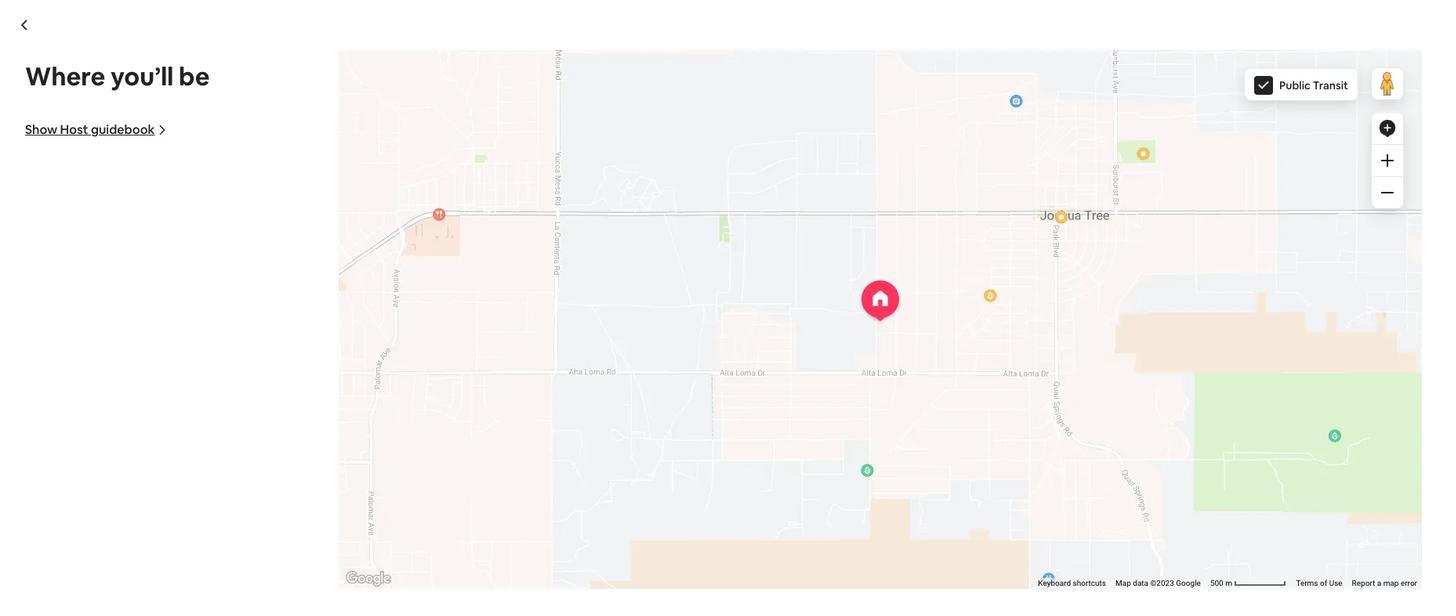 Task type: describe. For each thing, give the bounding box(es) containing it.
show more
[[279, 303, 345, 320]]

100%
[[811, 520, 841, 537]]

vacation
[[438, 520, 487, 536]]

google for topmost terms of use link
[[911, 269, 935, 277]]

0 vertical spatial terms of use link
[[1031, 269, 1077, 277]]

host
[[60, 121, 88, 138]]

property
[[482, 501, 533, 517]]

somewhere inside somewhere is a professional luxury property management company as well as a luxury vacation rental homes developer.
[[279, 501, 348, 517]]

keyboard shortcuts for rightmost terms of use link
[[1038, 579, 1106, 588]]

your stay location, map pin image inside google map
showing 4 points of interest. region
[[699, 52, 736, 91]]

show more button
[[279, 303, 357, 320]]

response rate 100%
[[724, 520, 841, 537]]

professional
[[371, 501, 441, 517]]

500 for topmost terms of use link
[[945, 269, 958, 277]]

language
[[724, 492, 781, 509]]

by
[[405, 400, 425, 422]]

report a map error for topmost terms of use link
[[1087, 269, 1152, 277]]

500 for rightmost terms of use link
[[1210, 579, 1223, 588]]

report a map error link for topmost terms of use link
[[1087, 269, 1152, 277]]

deysi
[[319, 585, 351, 602]]

0 horizontal spatial data
[[868, 269, 883, 277]]

homes
[[526, 520, 565, 536]]

hosted
[[341, 400, 401, 422]]

1 as from the left
[[335, 520, 348, 536]]

report for rightmost terms of use link
[[1352, 579, 1375, 588]]

response for response time : within an hour
[[724, 549, 780, 565]]

1 horizontal spatial luxury
[[444, 501, 479, 517]]

report for topmost terms of use link
[[1087, 269, 1110, 277]]

error for topmost terms of use link report a map error link
[[1135, 269, 1152, 277]]

registration
[[724, 464, 794, 480]]

02031
[[928, 464, 962, 480]]

management
[[529, 400, 637, 422]]

terms of use for topmost terms of use link
[[1031, 269, 1077, 277]]

cestrp-
[[847, 464, 897, 480]]

map for rightmost terms of use link
[[1383, 579, 1399, 588]]

within
[[815, 549, 850, 565]]

zoom in image
[[1381, 154, 1394, 167]]

where you'll be dialog
[[0, 0, 1447, 615]]

500 m button for rightmost terms of use link
[[1205, 578, 1291, 590]]

map for rightmost terms of use link
[[1115, 579, 1131, 588]]

of for rightmost terms of use link
[[1320, 579, 1327, 588]]

1 horizontal spatial zoom out image
[[1381, 187, 1394, 199]]

an
[[852, 549, 866, 565]]

1 horizontal spatial terms of use link
[[1296, 579, 1342, 588]]

hosted by somewhere management joined in october 2014
[[341, 400, 637, 441]]

response time : within an hour
[[724, 549, 896, 565]]

keyboard shortcuts button for topmost terms of use link
[[773, 268, 841, 279]]

terms for topmost terms of use link
[[1031, 269, 1053, 277]]

somewhere inside hosted by somewhere management joined in october 2014
[[428, 400, 525, 422]]

0 horizontal spatial zoom out image
[[1116, 39, 1128, 52]]

is
[[351, 501, 359, 517]]

·
[[1004, 42, 1006, 54]]

where
[[25, 60, 105, 92]]

m for rightmost terms of use link
[[1225, 579, 1232, 588]]

: for registration number
[[842, 464, 845, 480]]

map for topmost terms of use link
[[850, 269, 866, 277]]

your stay location, map pin image inside "google map
showing 8 points of interest." region
[[861, 281, 899, 321]]

transit
[[1313, 78, 1348, 92]]

©2023 for topmost terms of use link
[[885, 269, 909, 277]]

reviews
[[335, 464, 382, 480]]

2,862
[[301, 464, 332, 480]]

2014
[[434, 427, 458, 441]]

google map
showing 4 points of interest. region
[[218, 0, 1221, 290]]

add a place to the map image
[[1378, 119, 1397, 138]]

more
[[314, 303, 345, 320]]

response for response rate 100%
[[724, 520, 780, 537]]

of for topmost terms of use link
[[1055, 269, 1062, 277]]

drag pegman onto the map to open street view image
[[1372, 68, 1403, 100]]

hour
[[869, 549, 896, 565]]

2,862 reviews
[[301, 464, 382, 480]]

shortcuts for topmost terms of use link
[[807, 269, 841, 277]]

shortcuts for rightmost terms of use link
[[1073, 579, 1106, 588]]

company
[[279, 520, 332, 536]]

keyboard for topmost terms of use link
[[773, 269, 805, 277]]

developer.
[[568, 520, 628, 536]]

october
[[389, 427, 432, 441]]

data inside the where you'll be dialog
[[1133, 579, 1148, 588]]

0 horizontal spatial luxury
[[401, 520, 435, 536]]



Task type: vqa. For each thing, say whether or not it's contained in the screenshot.
TERMS OF USE to the top
yes



Task type: locate. For each thing, give the bounding box(es) containing it.
: for response time
[[809, 549, 812, 565]]

0 vertical spatial map
[[850, 269, 866, 277]]

1 vertical spatial terms
[[1296, 579, 1318, 588]]

©2023 inside the where you'll be dialog
[[1150, 579, 1174, 588]]

luxury up vacation
[[444, 501, 479, 517]]

terms of use link
[[1031, 269, 1077, 277], [1296, 579, 1342, 588]]

terms of use for rightmost terms of use link
[[1296, 579, 1342, 588]]

1 horizontal spatial 500
[[1210, 579, 1223, 588]]

terms for rightmost terms of use link
[[1296, 579, 1318, 588]]

somewhere up company
[[279, 501, 348, 517]]

0 horizontal spatial keyboard shortcuts button
[[773, 268, 841, 279]]

show host guidebook
[[25, 121, 155, 138]]

response down language
[[724, 520, 780, 537]]

1 horizontal spatial terms of use
[[1296, 579, 1342, 588]]

keyboard inside the where you'll be dialog
[[1038, 579, 1071, 588]]

1 vertical spatial shortcuts
[[1073, 579, 1106, 588]]

: left the within
[[809, 549, 812, 565]]

english
[[786, 492, 827, 509]]

1 vertical spatial m
[[1225, 579, 1232, 588]]

1 horizontal spatial show
[[279, 303, 311, 320]]

500 m inside the where you'll be dialog
[[1210, 579, 1234, 588]]

keyboard
[[773, 269, 805, 277], [1038, 579, 1071, 588]]

1 horizontal spatial map
[[1383, 579, 1399, 588]]

shortcuts inside the where you'll be dialog
[[1073, 579, 1106, 588]]

1 horizontal spatial error
[[1401, 579, 1417, 588]]

1 vertical spatial 500 m
[[1210, 579, 1234, 588]]

1 horizontal spatial map
[[1115, 579, 1131, 588]]

terms of use
[[1031, 269, 1077, 277], [1296, 579, 1342, 588]]

1 vertical spatial ©2023
[[1150, 579, 1174, 588]]

163
[[1010, 42, 1024, 54]]

0 horizontal spatial m
[[960, 269, 967, 277]]

1 horizontal spatial m
[[1225, 579, 1232, 588]]

as right the well
[[376, 520, 388, 536]]

2 as from the left
[[376, 520, 388, 536]]

2021-
[[897, 464, 928, 480]]

map inside the where you'll be dialog
[[1383, 579, 1399, 588]]

©2023
[[885, 269, 909, 277], [1150, 579, 1174, 588]]

map
[[1118, 269, 1133, 277], [1383, 579, 1399, 588]]

0 horizontal spatial map data ©2023 google
[[850, 269, 935, 277]]

show host guidebook link
[[25, 121, 167, 138]]

show inside the where you'll be dialog
[[25, 121, 57, 138]]

report
[[1087, 269, 1110, 277], [1352, 579, 1375, 588]]

zoom out image
[[1116, 39, 1128, 52], [1381, 187, 1394, 199]]

report a map error inside the where you'll be dialog
[[1352, 579, 1417, 588]]

500 m for topmost terms of use link
[[945, 269, 969, 277]]

1 vertical spatial keyboard
[[1038, 579, 1071, 588]]

google image
[[343, 569, 394, 589]]

0 vertical spatial of
[[1055, 269, 1062, 277]]

well
[[351, 520, 373, 536]]

map
[[850, 269, 866, 277], [1115, 579, 1131, 588]]

0 vertical spatial shortcuts
[[807, 269, 841, 277]]

registration number : cestrp-2021-02031
[[724, 464, 962, 480]]

rate
[[783, 520, 806, 537]]

1 vertical spatial report a map error link
[[1352, 579, 1417, 588]]

0 horizontal spatial 500 m button
[[940, 268, 1026, 279]]

where you'll be
[[25, 60, 210, 92]]

500
[[945, 269, 958, 277], [1210, 579, 1223, 588]]

1 horizontal spatial data
[[1133, 579, 1148, 588]]

0 horizontal spatial somewhere
[[279, 501, 348, 517]]

0 vertical spatial terms of use
[[1031, 269, 1077, 277]]

show
[[25, 121, 57, 138], [279, 303, 311, 320]]

1 horizontal spatial google
[[1176, 579, 1201, 588]]

superhost
[[554, 464, 613, 481]]

0 vertical spatial keyboard shortcuts button
[[773, 268, 841, 279]]

0 horizontal spatial terms of use
[[1031, 269, 1077, 277]]

a inside the where you'll be dialog
[[1377, 579, 1381, 588]]

0 vertical spatial google
[[911, 269, 935, 277]]

1 vertical spatial terms of use link
[[1296, 579, 1342, 588]]

0 horizontal spatial your stay location, map pin image
[[699, 52, 736, 91]]

rental
[[490, 520, 523, 536]]

1 horizontal spatial 500 m
[[1210, 579, 1234, 588]]

0 vertical spatial keyboard
[[773, 269, 805, 277]]

0 vertical spatial your stay location, map pin image
[[699, 52, 736, 91]]

response
[[724, 520, 780, 537], [724, 549, 780, 565]]

0 vertical spatial luxury
[[444, 501, 479, 517]]

1 vertical spatial keyboard shortcuts button
[[1038, 579, 1106, 590]]

time
[[783, 549, 809, 565]]

somewhere is a professional luxury property management company as well as a luxury vacation rental homes developer.
[[279, 501, 628, 536]]

1 horizontal spatial :
[[842, 464, 845, 480]]

somewhere up 2014
[[428, 400, 525, 422]]

0 horizontal spatial shortcuts
[[807, 269, 841, 277]]

google
[[911, 269, 935, 277], [1176, 579, 1201, 588]]

error
[[1135, 269, 1152, 277], [1401, 579, 1417, 588]]

0 vertical spatial somewhere
[[428, 400, 525, 422]]

500 inside the where you'll be dialog
[[1210, 579, 1223, 588]]

1 horizontal spatial report a map error link
[[1352, 579, 1417, 588]]

©2023 for rightmost terms of use link
[[1150, 579, 1174, 588]]

luxury
[[444, 501, 479, 517], [401, 520, 435, 536]]

1 horizontal spatial report a map error
[[1352, 579, 1417, 588]]

1 vertical spatial of
[[1320, 579, 1327, 588]]

0 horizontal spatial keyboard
[[773, 269, 805, 277]]

0 vertical spatial report a map error link
[[1087, 269, 1152, 277]]

0 vertical spatial :
[[842, 464, 845, 480]]

1 horizontal spatial of
[[1320, 579, 1327, 588]]

terms inside the where you'll be dialog
[[1296, 579, 1318, 588]]

1 horizontal spatial your stay location, map pin image
[[861, 281, 899, 321]]

m
[[960, 269, 967, 277], [1225, 579, 1232, 588]]

use
[[1064, 269, 1077, 277], [1329, 579, 1342, 588]]

1 vertical spatial 500 m button
[[1205, 578, 1291, 590]]

as left the well
[[335, 520, 348, 536]]

1 vertical spatial show
[[279, 303, 311, 320]]

show for show more
[[279, 303, 311, 320]]

a
[[1112, 269, 1116, 277], [362, 501, 369, 517], [391, 520, 398, 536], [1377, 579, 1381, 588]]

keyboard for rightmost terms of use link
[[1038, 579, 1071, 588]]

0 vertical spatial 500 m
[[945, 269, 969, 277]]

500 m button for topmost terms of use link
[[940, 268, 1026, 279]]

guidebook
[[91, 121, 155, 138]]

1 horizontal spatial terms
[[1296, 579, 1318, 588]]

0 horizontal spatial report
[[1087, 269, 1110, 277]]

1 horizontal spatial shortcuts
[[1073, 579, 1106, 588]]

terms of use inside the where you'll be dialog
[[1296, 579, 1342, 588]]

map data ©2023 google
[[850, 269, 935, 277], [1115, 579, 1201, 588]]

4.88
[[983, 42, 1002, 54]]

0 horizontal spatial error
[[1135, 269, 1152, 277]]

public transit
[[1279, 78, 1348, 92]]

keyboard shortcuts
[[773, 269, 841, 277], [1038, 579, 1106, 588]]

1 vertical spatial report
[[1352, 579, 1375, 588]]

keyboard shortcuts button inside the where you'll be dialog
[[1038, 579, 1106, 590]]

shortcuts
[[807, 269, 841, 277], [1073, 579, 1106, 588]]

terms
[[1031, 269, 1053, 277], [1296, 579, 1318, 588]]

2 response from the top
[[724, 549, 780, 565]]

1 vertical spatial use
[[1329, 579, 1342, 588]]

1 vertical spatial your stay location, map pin image
[[861, 281, 899, 321]]

public
[[1279, 78, 1311, 92]]

m inside the where you'll be dialog
[[1225, 579, 1232, 588]]

reviews
[[1026, 42, 1059, 54]]

map data ©2023 google inside the where you'll be dialog
[[1115, 579, 1201, 588]]

show for show host guidebook
[[25, 121, 57, 138]]

0 vertical spatial ©2023
[[885, 269, 909, 277]]

somewhere
[[428, 400, 525, 422], [279, 501, 348, 517]]

0 vertical spatial 500 m button
[[940, 268, 1026, 279]]

your stay location, map pin image
[[699, 52, 736, 91], [861, 281, 899, 321]]

1 vertical spatial error
[[1401, 579, 1417, 588]]

0 vertical spatial report
[[1087, 269, 1110, 277]]

of inside the where you'll be dialog
[[1320, 579, 1327, 588]]

0 vertical spatial map data ©2023 google
[[850, 269, 935, 277]]

4.88 · 163 reviews
[[983, 42, 1059, 54]]

show left host on the top left
[[25, 121, 57, 138]]

keyboard shortcuts for topmost terms of use link
[[773, 269, 841, 277]]

0 horizontal spatial keyboard shortcuts
[[773, 269, 841, 277]]

number
[[796, 464, 842, 480]]

0 vertical spatial zoom out image
[[1116, 39, 1128, 52]]

0 vertical spatial terms
[[1031, 269, 1053, 277]]

500 m
[[945, 269, 969, 277], [1210, 579, 1234, 588]]

keyboard shortcuts button for rightmost terms of use link
[[1038, 579, 1106, 590]]

of
[[1055, 269, 1062, 277], [1320, 579, 1327, 588]]

1 vertical spatial map
[[1115, 579, 1131, 588]]

keyboard shortcuts inside the where you'll be dialog
[[1038, 579, 1106, 588]]

0 vertical spatial map
[[1118, 269, 1133, 277]]

you'll
[[111, 60, 174, 92]]

0 horizontal spatial of
[[1055, 269, 1062, 277]]

map for topmost terms of use link
[[1118, 269, 1133, 277]]

luxury down professional
[[401, 520, 435, 536]]

joined
[[341, 427, 376, 441]]

report inside the where you'll be dialog
[[1352, 579, 1375, 588]]

data
[[868, 269, 883, 277], [1133, 579, 1148, 588]]

1 response from the top
[[724, 520, 780, 537]]

as
[[335, 520, 348, 536], [376, 520, 388, 536]]

google for rightmost terms of use link
[[1176, 579, 1201, 588]]

report a map error for rightmost terms of use link
[[1352, 579, 1417, 588]]

1 vertical spatial 500
[[1210, 579, 1223, 588]]

use for topmost terms of use link
[[1064, 269, 1077, 277]]

response down the response rate 100%
[[724, 549, 780, 565]]

0 vertical spatial response
[[724, 520, 780, 537]]

0 horizontal spatial map
[[850, 269, 866, 277]]

show left more
[[279, 303, 311, 320]]

language english
[[724, 492, 827, 509]]

1 horizontal spatial keyboard
[[1038, 579, 1071, 588]]

1 vertical spatial :
[[809, 549, 812, 565]]

1 vertical spatial map
[[1383, 579, 1399, 588]]

use inside the where you'll be dialog
[[1329, 579, 1342, 588]]

report a map error link
[[1087, 269, 1152, 277], [1352, 579, 1417, 588]]

0 horizontal spatial report a map error
[[1087, 269, 1152, 277]]

0 vertical spatial 500
[[945, 269, 958, 277]]

1 horizontal spatial 500 m button
[[1205, 578, 1291, 590]]

google map
showing 8 points of interest. region
[[180, 0, 1447, 615]]

1 horizontal spatial somewhere
[[428, 400, 525, 422]]

0 horizontal spatial map
[[1118, 269, 1133, 277]]

1 horizontal spatial report
[[1352, 579, 1375, 588]]

map data ©2023 google for topmost terms of use link
[[850, 269, 935, 277]]

:
[[842, 464, 845, 480], [809, 549, 812, 565]]

google inside the where you'll be dialog
[[1176, 579, 1201, 588]]

in
[[378, 427, 387, 441]]

0 vertical spatial data
[[868, 269, 883, 277]]

0 horizontal spatial 500
[[945, 269, 958, 277]]

management
[[536, 501, 613, 517]]

500 m button
[[940, 268, 1026, 279], [1205, 578, 1291, 590]]

500 m button inside the where you'll be dialog
[[1205, 578, 1291, 590]]

1 vertical spatial response
[[724, 549, 780, 565]]

report a map error link for rightmost terms of use link
[[1352, 579, 1417, 588]]

500 m for rightmost terms of use link
[[1210, 579, 1234, 588]]

0 horizontal spatial google
[[911, 269, 935, 277]]

report a map error
[[1087, 269, 1152, 277], [1352, 579, 1417, 588]]

1 horizontal spatial keyboard shortcuts
[[1038, 579, 1106, 588]]

: left cestrp-
[[842, 464, 845, 480]]

error inside the where you'll be dialog
[[1401, 579, 1417, 588]]

be
[[179, 60, 210, 92]]

1 vertical spatial keyboard shortcuts
[[1038, 579, 1106, 588]]

m for topmost terms of use link
[[960, 269, 967, 277]]

keyboard shortcuts button
[[773, 268, 841, 279], [1038, 579, 1106, 590]]

map inside the where you'll be dialog
[[1115, 579, 1131, 588]]

1 vertical spatial report a map error
[[1352, 579, 1417, 588]]

0 horizontal spatial use
[[1064, 269, 1077, 277]]

error for rightmost terms of use link's report a map error link
[[1401, 579, 1417, 588]]

0 horizontal spatial show
[[25, 121, 57, 138]]

1 horizontal spatial keyboard shortcuts button
[[1038, 579, 1106, 590]]

0 vertical spatial keyboard shortcuts
[[773, 269, 841, 277]]

map data ©2023 google for rightmost terms of use link
[[1115, 579, 1201, 588]]

0 horizontal spatial 500 m
[[945, 269, 969, 277]]

0 vertical spatial show
[[25, 121, 57, 138]]

use for rightmost terms of use link
[[1329, 579, 1342, 588]]

0 vertical spatial error
[[1135, 269, 1152, 277]]



